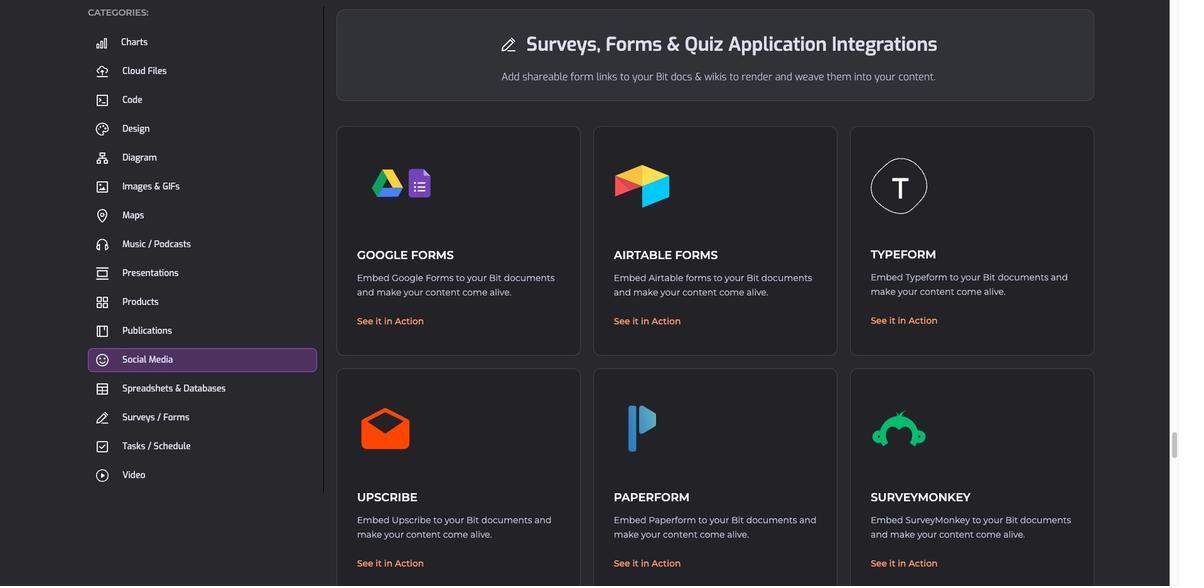 Task type: locate. For each thing, give the bounding box(es) containing it.
documents inside "embed airtable forms to your bit documents and make your content come alive."
[[762, 273, 812, 284]]

and inside embed typeform to your bit documents and make your content come alive.
[[1051, 272, 1068, 283]]

content down typeform
[[920, 287, 955, 298]]

come
[[957, 287, 982, 298], [463, 287, 488, 298], [719, 287, 745, 298], [443, 529, 468, 541], [700, 529, 725, 541], [976, 529, 1001, 541]]

your
[[632, 70, 654, 84], [875, 70, 896, 84], [961, 272, 981, 283], [467, 273, 487, 284], [725, 273, 745, 284], [898, 287, 918, 298], [404, 287, 423, 298], [661, 287, 680, 298], [445, 515, 464, 526], [710, 515, 729, 526], [984, 515, 1003, 526], [384, 529, 404, 541], [641, 529, 661, 541], [918, 529, 937, 541]]

alive. inside embed paperform to your bit documents and make your content come alive.
[[727, 529, 749, 541]]

make down typeform
[[871, 287, 896, 298]]

see it in action link down embed paperform to your bit documents and make your content come alive.
[[608, 555, 823, 573]]

to right typeform
[[950, 272, 959, 283]]

embed inside embed upscribe to your bit documents and make your content come alive.
[[357, 515, 390, 526]]

embed typeform to your bit documents and make your content come alive.
[[871, 272, 1068, 298]]

forms
[[686, 273, 711, 284]]

forms
[[606, 32, 662, 57], [426, 273, 454, 284], [163, 412, 190, 424]]

see it in action link
[[865, 312, 1080, 330], [351, 313, 566, 330], [608, 313, 823, 330], [351, 555, 566, 573], [608, 555, 823, 573], [865, 555, 1080, 573]]

content inside embed upscribe to your bit documents and make your content come alive.
[[406, 529, 441, 541]]

surveymonkey
[[906, 515, 970, 526]]

make down upscribe
[[357, 529, 382, 541]]

make down google
[[377, 287, 402, 298]]

action
[[909, 315, 938, 327], [395, 316, 424, 327], [652, 316, 681, 327], [395, 558, 424, 570], [652, 558, 681, 570], [909, 558, 938, 570]]

come for typeform
[[957, 287, 982, 298]]

alive. inside embed surveymonkey to your bit documents and make your content come alive.
[[1004, 529, 1025, 541]]

airtable
[[649, 273, 684, 284]]

documents inside embed paperform to your bit documents and make your content come alive.
[[747, 515, 797, 526]]

make inside embed surveymonkey to your bit documents and make your content come alive.
[[890, 529, 915, 541]]

to right 'links'
[[620, 70, 630, 84]]

come inside embed paperform to your bit documents and make your content come alive.
[[700, 529, 725, 541]]

products
[[122, 296, 159, 308]]

forms for surveys / forms
[[163, 412, 190, 424]]

/ right tasks
[[148, 441, 151, 453]]

charts link
[[88, 31, 317, 54]]

embed inside embed paperform to your bit documents and make your content come alive.
[[614, 515, 647, 526]]

bit inside embed typeform to your bit documents and make your content come alive.
[[983, 272, 996, 283]]

embed inside "embed airtable forms to your bit documents and make your content come alive."
[[614, 273, 647, 284]]

1 horizontal spatial forms
[[426, 273, 454, 284]]

in for paperform
[[641, 558, 650, 570]]

it
[[890, 315, 896, 327], [376, 316, 382, 327], [633, 316, 639, 327], [376, 558, 382, 570], [633, 558, 639, 570], [890, 558, 896, 570]]

see it in action for typeform
[[871, 315, 938, 327]]

content for typeform
[[920, 287, 955, 298]]

bit inside embed surveymonkey to your bit documents and make your content come alive.
[[1006, 515, 1018, 526]]

music
[[122, 238, 146, 250]]

publications
[[122, 325, 172, 337]]

and
[[775, 70, 792, 84], [1051, 272, 1068, 283], [357, 287, 374, 298], [614, 287, 631, 298], [535, 515, 552, 526], [800, 515, 817, 526], [871, 529, 888, 541]]

links
[[597, 70, 618, 84]]

0 horizontal spatial forms
[[163, 412, 190, 424]]

typeform
[[906, 272, 948, 283]]

/ right music
[[148, 238, 152, 250]]

/ right 'surveys'
[[157, 412, 161, 424]]

typeform
[[871, 248, 936, 262]]

social media
[[122, 354, 173, 366]]

make
[[871, 287, 896, 298], [377, 287, 402, 298], [633, 287, 658, 298], [357, 529, 382, 541], [614, 529, 639, 541], [890, 529, 915, 541]]

forms up 'links'
[[606, 32, 662, 57]]

add
[[502, 70, 520, 84]]

bit inside embed upscribe to your bit documents and make your content come alive.
[[467, 515, 479, 526]]

embed airtable forms to your bit documents and make your content come alive.
[[614, 273, 812, 298]]

alive. inside "embed airtable forms to your bit documents and make your content come alive."
[[747, 287, 769, 298]]

embed down upscribe
[[357, 515, 390, 526]]

alive. for paperform
[[727, 529, 749, 541]]

see for google forms
[[357, 316, 373, 327]]

to inside embed typeform to your bit documents and make your content come alive.
[[950, 272, 959, 283]]

in down typeform
[[898, 315, 906, 327]]

2 vertical spatial forms
[[163, 412, 190, 424]]

surveys / forms
[[122, 412, 190, 424]]

& left quiz
[[667, 32, 680, 57]]

documents inside embed upscribe to your bit documents and make your content come alive.
[[481, 515, 532, 526]]

to right wikis
[[730, 70, 739, 84]]

spreadshets
[[122, 383, 173, 395]]

in down paperform
[[641, 558, 650, 570]]

in down surveymonkey
[[898, 558, 906, 570]]

forms down "spreadshets & databases"
[[163, 412, 190, 424]]

embed left google
[[357, 273, 390, 284]]

see it in action for google forms
[[357, 316, 424, 327]]

& left gifs
[[154, 181, 160, 193]]

see it in action link down embed upscribe to your bit documents and make your content come alive.
[[351, 555, 566, 573]]

embed upscribe to your bit documents and make your content come alive.
[[357, 515, 552, 541]]

airtable forms
[[614, 249, 718, 263]]

content down surveymonkey
[[940, 529, 974, 541]]

charts
[[121, 37, 148, 49]]

see it in action down paperform
[[614, 558, 681, 570]]

surveys
[[122, 412, 155, 424]]

in
[[898, 315, 906, 327], [384, 316, 393, 327], [641, 316, 650, 327], [384, 558, 393, 570], [641, 558, 650, 570], [898, 558, 906, 570]]

make down paperform
[[614, 529, 639, 541]]

come inside embed upscribe to your bit documents and make your content come alive.
[[443, 529, 468, 541]]

see it in action link down embed surveymonkey to your bit documents and make your content come alive.
[[865, 555, 1080, 573]]

images & gifs link
[[88, 175, 317, 199]]

forms inside embed google forms to your bit documents and make your content come alive.
[[426, 273, 454, 284]]

alive.
[[984, 287, 1006, 298], [490, 287, 512, 298], [747, 287, 769, 298], [470, 529, 492, 541], [727, 529, 749, 541], [1004, 529, 1025, 541]]

embed inside embed surveymonkey to your bit documents and make your content come alive.
[[871, 515, 903, 526]]

embed inside embed typeform to your bit documents and make your content come alive.
[[871, 272, 903, 283]]

& left databases
[[175, 383, 181, 395]]

1 vertical spatial forms
[[426, 273, 454, 284]]

in for upscribe
[[384, 558, 393, 570]]

cloud
[[122, 65, 146, 77]]

embed
[[871, 272, 903, 283], [357, 273, 390, 284], [614, 273, 647, 284], [357, 515, 390, 526], [614, 515, 647, 526], [871, 515, 903, 526]]

embed google forms to your bit documents and make your content come alive.
[[357, 273, 555, 298]]

in down google
[[384, 316, 393, 327]]

to inside "embed airtable forms to your bit documents and make your content come alive."
[[714, 273, 723, 284]]

see it in action down surveymonkey
[[871, 558, 938, 570]]

/
[[148, 238, 152, 250], [157, 412, 161, 424], [148, 441, 151, 453]]

spreadshets & databases
[[122, 383, 226, 395]]

embed down surveymonkey
[[871, 515, 903, 526]]

make for upscribe
[[357, 529, 382, 541]]

it for paperform
[[633, 558, 639, 570]]

action down surveymonkey
[[909, 558, 938, 570]]

embed inside embed google forms to your bit documents and make your content come alive.
[[357, 273, 390, 284]]

bit inside embed paperform to your bit documents and make your content come alive.
[[732, 515, 744, 526]]

podcasts
[[154, 238, 191, 250]]

docs
[[671, 70, 692, 84]]

see it in action link for google forms
[[351, 313, 566, 330]]

see it in action link down "embed airtable forms to your bit documents and make your content come alive."
[[608, 313, 823, 330]]

bit.ai and google forms integration image
[[357, 152, 445, 215]]

make inside embed paperform to your bit documents and make your content come alive.
[[614, 529, 639, 541]]

see it in action link for paperform
[[608, 555, 823, 573]]

alive. inside embed typeform to your bit documents and make your content come alive.
[[984, 287, 1006, 298]]

surveys, forms & quiz application integrations
[[527, 32, 938, 57]]

presentations
[[122, 267, 179, 279]]

and inside embed upscribe to your bit documents and make your content come alive.
[[535, 515, 552, 526]]

make for surveymonkey
[[890, 529, 915, 541]]

content
[[920, 287, 955, 298], [426, 287, 460, 298], [683, 287, 717, 298], [406, 529, 441, 541], [663, 529, 698, 541], [940, 529, 974, 541]]

upscribe
[[392, 515, 431, 526]]

surveys,
[[527, 32, 601, 57]]

see it in action down typeform
[[871, 315, 938, 327]]

action down upscribe
[[395, 558, 424, 570]]

make inside embed google forms to your bit documents and make your content come alive.
[[377, 287, 402, 298]]

embed down paperform
[[614, 515, 647, 526]]

forms right google
[[426, 273, 454, 284]]

2 horizontal spatial forms
[[606, 32, 662, 57]]

embed paperform to your bit documents and make your content come alive.
[[614, 515, 817, 541]]

1 vertical spatial /
[[157, 412, 161, 424]]

make inside embed upscribe to your bit documents and make your content come alive.
[[357, 529, 382, 541]]

images
[[122, 181, 152, 193]]

embed for airtable forms
[[614, 273, 647, 284]]

to right google
[[456, 273, 465, 284]]

see it in action down google
[[357, 316, 424, 327]]

see for paperform
[[614, 558, 630, 570]]

see it in action link down embed google forms to your bit documents and make your content come alive.
[[351, 313, 566, 330]]

to right upscribe
[[434, 515, 442, 526]]

content inside embed google forms to your bit documents and make your content come alive.
[[426, 287, 460, 298]]

see it in action link down embed typeform to your bit documents and make your content come alive.
[[865, 312, 1080, 330]]

see it in action down airtable
[[614, 316, 681, 327]]

make down surveymonkey
[[890, 529, 915, 541]]

cloud files link
[[88, 59, 317, 83]]

add shareable form links to your bit docs & wikis to render and weave them into your content.
[[502, 70, 936, 84]]

images & gifs
[[122, 181, 180, 193]]

content down google forms
[[426, 287, 460, 298]]

content inside embed paperform to your bit documents and make your content come alive.
[[663, 529, 698, 541]]

see it in action
[[871, 315, 938, 327], [357, 316, 424, 327], [614, 316, 681, 327], [357, 558, 424, 570], [614, 558, 681, 570], [871, 558, 938, 570]]

bit.ai and airtable forms integration image
[[614, 158, 677, 215]]

to right paperform
[[699, 515, 707, 526]]

shareable
[[522, 70, 568, 84]]

come inside embed typeform to your bit documents and make your content come alive.
[[957, 287, 982, 298]]

bit
[[656, 70, 668, 84], [983, 272, 996, 283], [489, 273, 502, 284], [747, 273, 759, 284], [467, 515, 479, 526], [732, 515, 744, 526], [1006, 515, 1018, 526]]

come inside embed google forms to your bit documents and make your content come alive.
[[463, 287, 488, 298]]

embed for upscribe
[[357, 515, 390, 526]]

&
[[667, 32, 680, 57], [695, 70, 702, 84], [154, 181, 160, 193], [175, 383, 181, 395]]

documents inside embed typeform to your bit documents and make your content come alive.
[[998, 272, 1049, 283]]

bit.ai and upscribe integration image
[[357, 401, 420, 457]]

content down paperform
[[663, 529, 698, 541]]

see it in action down upscribe
[[357, 558, 424, 570]]

make for typeform
[[871, 287, 896, 298]]

code link
[[88, 88, 317, 112]]

/ for music
[[148, 238, 152, 250]]

make for paperform
[[614, 529, 639, 541]]

tasks / schedule
[[122, 441, 191, 453]]

see
[[871, 315, 887, 327], [357, 316, 373, 327], [614, 316, 630, 327], [357, 558, 373, 570], [614, 558, 630, 570], [871, 558, 887, 570]]

action down typeform
[[909, 315, 938, 327]]

to right surveymonkey
[[973, 515, 982, 526]]

it for google forms
[[376, 316, 382, 327]]

2 vertical spatial /
[[148, 441, 151, 453]]

documents
[[998, 272, 1049, 283], [504, 273, 555, 284], [762, 273, 812, 284], [481, 515, 532, 526], [747, 515, 797, 526], [1021, 515, 1071, 526]]

video
[[122, 469, 145, 481]]

to
[[620, 70, 630, 84], [730, 70, 739, 84], [950, 272, 959, 283], [456, 273, 465, 284], [714, 273, 723, 284], [434, 515, 442, 526], [699, 515, 707, 526], [973, 515, 982, 526]]

make down airtable
[[633, 287, 658, 298]]

0 vertical spatial /
[[148, 238, 152, 250]]

alive. inside embed upscribe to your bit documents and make your content come alive.
[[470, 529, 492, 541]]

content down upscribe
[[406, 529, 441, 541]]

google
[[392, 273, 423, 284]]

come inside embed surveymonkey to your bit documents and make your content come alive.
[[976, 529, 1001, 541]]

embed left airtable
[[614, 273, 647, 284]]

documents inside embed surveymonkey to your bit documents and make your content come alive.
[[1021, 515, 1071, 526]]

documents for surveymonkey
[[1021, 515, 1071, 526]]

/ for surveys
[[157, 412, 161, 424]]

content inside embed surveymonkey to your bit documents and make your content come alive.
[[940, 529, 974, 541]]

embed down typeform
[[871, 272, 903, 283]]

in down upscribe
[[384, 558, 393, 570]]

in down airtable
[[641, 316, 650, 327]]

action down airtable
[[652, 316, 681, 327]]

make inside embed typeform to your bit documents and make your content come alive.
[[871, 287, 896, 298]]

alive. for surveymonkey
[[1004, 529, 1025, 541]]

content down "forms"
[[683, 287, 717, 298]]

social media link
[[88, 348, 317, 372]]

content inside embed typeform to your bit documents and make your content come alive.
[[920, 287, 955, 298]]

come for paperform
[[700, 529, 725, 541]]

embed for surveymonkey
[[871, 515, 903, 526]]

maps
[[122, 209, 144, 221]]

action down paperform
[[652, 558, 681, 570]]

see it in action for airtable forms
[[614, 316, 681, 327]]

action down google
[[395, 316, 424, 327]]

to right "forms"
[[714, 273, 723, 284]]

come for upscribe
[[443, 529, 468, 541]]



Task type: describe. For each thing, give the bounding box(es) containing it.
make inside "embed airtable forms to your bit documents and make your content come alive."
[[633, 287, 658, 298]]

bit inside embed google forms to your bit documents and make your content come alive.
[[489, 273, 502, 284]]

files
[[148, 65, 167, 77]]

see for typeform
[[871, 315, 887, 327]]

tasks / schedule link
[[88, 435, 317, 459]]

render
[[742, 70, 773, 84]]

alive. for typeform
[[984, 287, 1006, 298]]

content for surveymonkey
[[940, 529, 974, 541]]

action for google forms
[[395, 316, 424, 327]]

and inside embed google forms to your bit documents and make your content come alive.
[[357, 287, 374, 298]]

in for airtable forms
[[641, 316, 650, 327]]

action for airtable forms
[[652, 316, 681, 327]]

action for typeform
[[909, 315, 938, 327]]

see it in action for paperform
[[614, 558, 681, 570]]

design
[[122, 123, 150, 135]]

categories:
[[88, 7, 149, 18]]

in for typeform
[[898, 315, 906, 327]]

social
[[122, 354, 147, 366]]

see for surveymonkey
[[871, 558, 887, 570]]

see it in action link for airtable forms
[[608, 313, 823, 330]]

bit.ai and surveymonkey integration image
[[871, 401, 934, 457]]

in for surveymonkey
[[898, 558, 906, 570]]

& right 'docs'
[[695, 70, 702, 84]]

action for surveymonkey
[[909, 558, 938, 570]]

see it in action link for typeform
[[865, 312, 1080, 330]]

embed surveymonkey to your bit documents and make your content come alive.
[[871, 515, 1071, 541]]

design link
[[88, 117, 317, 141]]

diagram link
[[88, 146, 317, 170]]

schedule
[[154, 441, 191, 453]]

cloud files
[[122, 65, 167, 77]]

alive. inside embed google forms to your bit documents and make your content come alive.
[[490, 287, 512, 298]]

maps link
[[88, 204, 317, 228]]

and inside embed paperform to your bit documents and make your content come alive.
[[800, 515, 817, 526]]

content for upscribe
[[406, 529, 441, 541]]

to inside embed google forms to your bit documents and make your content come alive.
[[456, 273, 465, 284]]

see it in action for surveymonkey
[[871, 558, 938, 570]]

content for paperform
[[663, 529, 698, 541]]

databases
[[184, 383, 226, 395]]

bit.ai and paperform integration image
[[614, 401, 677, 457]]

paperform
[[614, 491, 690, 505]]

code
[[122, 94, 142, 106]]

presentations link
[[88, 262, 317, 285]]

embed for paperform
[[614, 515, 647, 526]]

and inside embed surveymonkey to your bit documents and make your content come alive.
[[871, 529, 888, 541]]

documents for typeform
[[998, 272, 1049, 283]]

to inside embed paperform to your bit documents and make your content come alive.
[[699, 515, 707, 526]]

it for surveymonkey
[[890, 558, 896, 570]]

surveys / forms link
[[88, 406, 317, 430]]

in for google forms
[[384, 316, 393, 327]]

media
[[149, 354, 173, 366]]

embed for typeform
[[871, 272, 903, 283]]

see for airtable forms
[[614, 316, 630, 327]]

tasks
[[122, 441, 145, 453]]

it for airtable forms
[[633, 316, 639, 327]]

alive. for upscribe
[[470, 529, 492, 541]]

to inside embed surveymonkey to your bit documents and make your content come alive.
[[973, 515, 982, 526]]

products link
[[88, 291, 317, 314]]

gifs
[[163, 181, 180, 193]]

publications link
[[88, 319, 317, 343]]

forms for embed google forms to your bit documents and make your content come alive.
[[426, 273, 454, 284]]

spreadshets & databases link
[[88, 377, 317, 401]]

video link
[[88, 464, 317, 488]]

paperform
[[649, 515, 696, 526]]

google forms
[[357, 249, 454, 263]]

wikis
[[705, 70, 727, 84]]

content.
[[899, 70, 936, 84]]

come for surveymonkey
[[976, 529, 1001, 541]]

0 vertical spatial forms
[[606, 32, 662, 57]]

music / podcasts
[[122, 238, 191, 250]]

see it in action for upscribe
[[357, 558, 424, 570]]

it for upscribe
[[376, 558, 382, 570]]

documents for upscribe
[[481, 515, 532, 526]]

documents for paperform
[[747, 515, 797, 526]]

and inside "embed airtable forms to your bit documents and make your content come alive."
[[614, 287, 631, 298]]

music / podcasts link
[[88, 233, 317, 257]]

upscribe
[[357, 491, 418, 505]]

come inside "embed airtable forms to your bit documents and make your content come alive."
[[719, 287, 745, 298]]

bit inside "embed airtable forms to your bit documents and make your content come alive."
[[747, 273, 759, 284]]

integrations
[[832, 32, 938, 57]]

them
[[827, 70, 852, 84]]

application
[[728, 32, 827, 57]]

see it in action link for upscribe
[[351, 555, 566, 573]]

action for upscribe
[[395, 558, 424, 570]]

diagram
[[122, 152, 157, 164]]

embed for google forms
[[357, 273, 390, 284]]

bit.ai and typeform integration image
[[871, 158, 934, 214]]

into
[[854, 70, 872, 84]]

/ for tasks
[[148, 441, 151, 453]]

to inside embed upscribe to your bit documents and make your content come alive.
[[434, 515, 442, 526]]

weave
[[795, 70, 824, 84]]

it for typeform
[[890, 315, 896, 327]]

see it in action link for surveymonkey
[[865, 555, 1080, 573]]

surveymonkey
[[871, 491, 971, 505]]

quiz
[[685, 32, 723, 57]]

form
[[571, 70, 594, 84]]

content inside "embed airtable forms to your bit documents and make your content come alive."
[[683, 287, 717, 298]]

documents inside embed google forms to your bit documents and make your content come alive.
[[504, 273, 555, 284]]

action for paperform
[[652, 558, 681, 570]]

see for upscribe
[[357, 558, 373, 570]]



Task type: vqa. For each thing, say whether or not it's contained in the screenshot.


